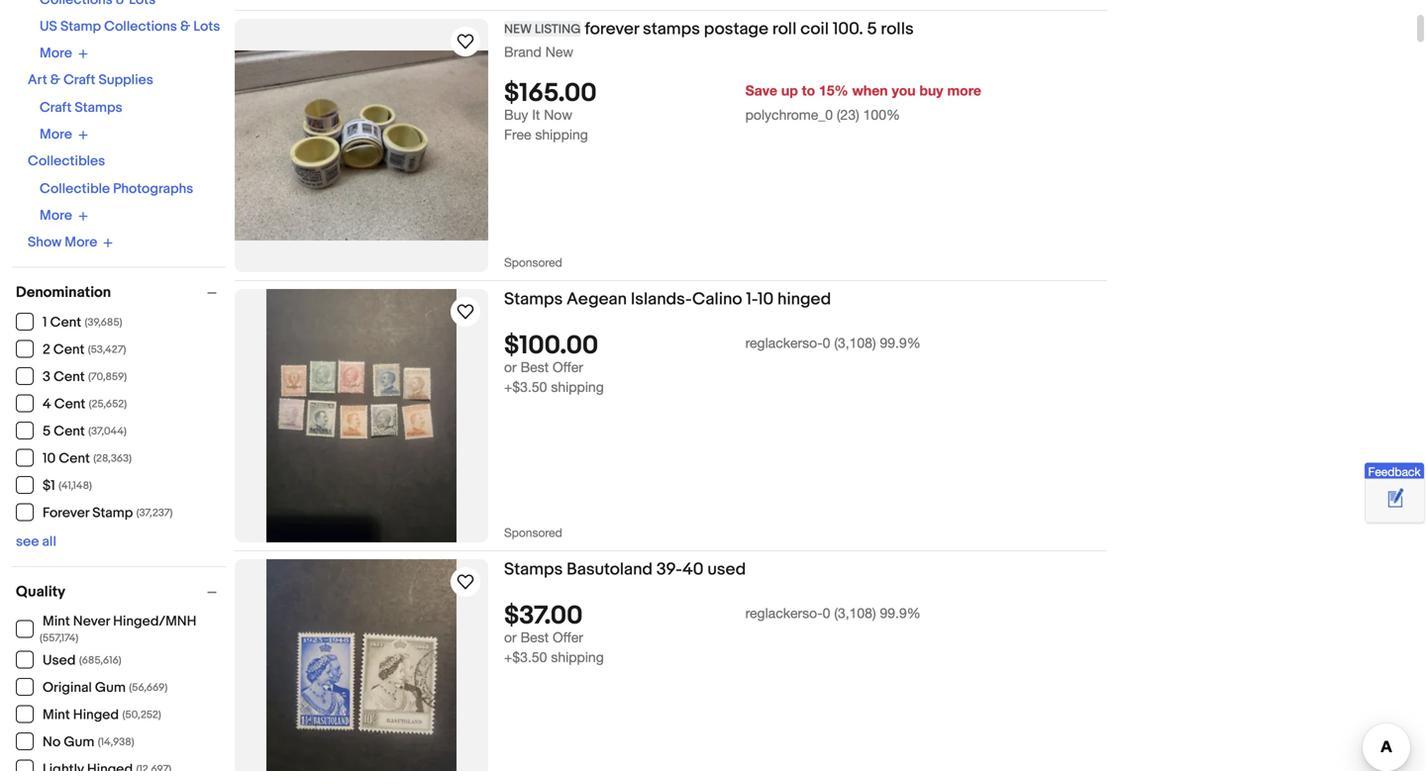 Task type: vqa. For each thing, say whether or not it's contained in the screenshot.


Task type: describe. For each thing, give the bounding box(es) containing it.
reglackerso-0 (3,108) 99.9% or best offer +$3.50 shipping for $37.00
[[504, 605, 921, 666]]

1 vertical spatial 10
[[43, 451, 56, 468]]

stamps for $100.00
[[504, 289, 563, 310]]

2 cent (53,427)
[[43, 342, 126, 359]]

1 vertical spatial &
[[50, 72, 60, 89]]

$1 (41,148)
[[43, 478, 92, 495]]

(25,652)
[[89, 398, 127, 411]]

collectible
[[40, 181, 110, 198]]

forever stamp (37,237)
[[43, 505, 173, 522]]

10 cent (28,363)
[[43, 451, 132, 468]]

collectible photographs
[[40, 181, 193, 198]]

1
[[43, 315, 47, 331]]

us
[[40, 18, 57, 35]]

(56,669)
[[129, 682, 168, 695]]

0 for $100.00
[[823, 335, 831, 351]]

(53,427)
[[88, 344, 126, 357]]

(70,859)
[[88, 371, 127, 384]]

cent for 10 cent
[[59, 451, 90, 468]]

5 inside new listing forever stamps postage roll coil 100. 5 rolls brand new
[[867, 19, 877, 40]]

4 cent (25,652)
[[43, 396, 127, 413]]

3
[[43, 369, 50, 386]]

original gum (56,669)
[[43, 680, 168, 697]]

forever stamps postage roll coil 100. 5 rolls heading
[[504, 19, 914, 40]]

when
[[852, 82, 888, 99]]

polychrome_0 (23) 100% free shipping
[[504, 107, 900, 143]]

forever
[[43, 505, 89, 522]]

+$3.50 for $37.00
[[504, 649, 547, 666]]

2
[[43, 342, 50, 359]]

islands-
[[631, 289, 692, 310]]

more down us
[[40, 45, 72, 62]]

show more
[[28, 234, 97, 251]]

stamps basutoland 39-40 used heading
[[504, 560, 746, 581]]

mint hinged (50,252)
[[43, 707, 161, 724]]

stamps aegean islands-calino 1-10 hinged heading
[[504, 289, 831, 310]]

cent for 2 cent
[[53, 342, 85, 359]]

denomination
[[16, 284, 111, 302]]

stamp for collections
[[60, 18, 101, 35]]

us stamp collections & lots
[[40, 18, 220, 35]]

buy
[[920, 82, 944, 99]]

buy
[[504, 107, 528, 123]]

0 vertical spatial new
[[504, 22, 532, 37]]

forever
[[585, 19, 639, 40]]

0 vertical spatial craft
[[63, 72, 95, 89]]

cent for 1 cent
[[50, 315, 81, 331]]

$165.00
[[504, 78, 597, 109]]

reglackerso-0 (3,108) 99.9% or best offer +$3.50 shipping for $100.00
[[504, 335, 921, 395]]

$37.00
[[504, 601, 583, 632]]

15%
[[819, 82, 849, 99]]

watch stamps aegean islands-calino 1-10 hinged image
[[454, 300, 477, 324]]

shipping for $100.00
[[551, 379, 604, 395]]

now
[[544, 107, 573, 123]]

best for $37.00
[[521, 630, 549, 646]]

offer for $100.00
[[553, 359, 583, 375]]

or for $37.00
[[504, 630, 517, 646]]

(3,108) for $100.00
[[834, 335, 876, 351]]

watch forever stamps postage roll coil 100. 5 rolls image
[[454, 30, 477, 53]]

new listing forever stamps postage roll coil 100. 5 rolls brand new
[[504, 19, 914, 60]]

more up show more
[[40, 208, 72, 224]]

aegean
[[567, 289, 627, 310]]

stamps basutoland 39-40 used image
[[266, 560, 457, 772]]

art & craft supplies link
[[28, 72, 153, 89]]

(41,148)
[[59, 480, 92, 493]]

roll
[[773, 19, 797, 40]]

0 for $37.00
[[823, 605, 831, 622]]

$1
[[43, 478, 55, 495]]

collectibles
[[28, 153, 105, 170]]

free
[[504, 126, 531, 143]]

advertisement region
[[1123, 0, 1282, 391]]

to
[[802, 82, 815, 99]]

basutoland
[[567, 560, 653, 581]]

show more button
[[28, 234, 113, 251]]

original
[[43, 680, 92, 697]]

0 horizontal spatial 5
[[43, 423, 51, 440]]

used
[[43, 653, 76, 670]]

stamps
[[643, 19, 700, 40]]

art
[[28, 72, 47, 89]]

more button for art & craft supplies
[[40, 126, 88, 143]]

used (685,616)
[[43, 653, 121, 670]]

see all
[[16, 534, 56, 551]]

see
[[16, 534, 39, 551]]

stamps for $37.00
[[504, 560, 563, 581]]

39-
[[657, 560, 683, 581]]

used
[[708, 560, 746, 581]]

polychrome_0
[[746, 107, 833, 123]]

feedback
[[1368, 465, 1421, 479]]

more up the collectibles
[[40, 126, 72, 143]]

(37,237)
[[136, 507, 173, 520]]

coil
[[801, 19, 829, 40]]

lots
[[193, 18, 220, 35]]

craft stamps link
[[40, 100, 122, 116]]



Task type: locate. For each thing, give the bounding box(es) containing it.
0 vertical spatial reglackerso-
[[746, 335, 823, 351]]

collectible photographs link
[[40, 181, 193, 198]]

0 vertical spatial (3,108)
[[834, 335, 876, 351]]

(3,108)
[[834, 335, 876, 351], [834, 605, 876, 622]]

cent down the 4 cent (25,652)
[[54, 423, 85, 440]]

mint for mint hinged
[[43, 707, 70, 724]]

1 +$3.50 from the top
[[504, 379, 547, 395]]

1 vertical spatial 5
[[43, 423, 51, 440]]

brand
[[504, 44, 542, 60]]

1 vertical spatial (3,108)
[[834, 605, 876, 622]]

gum right no
[[64, 735, 94, 751]]

craft
[[63, 72, 95, 89], [40, 100, 72, 116]]

1 vertical spatial 0
[[823, 605, 831, 622]]

99.9% for $37.00
[[880, 605, 921, 622]]

gum for original gum
[[95, 680, 126, 697]]

denomination button
[[16, 284, 226, 302]]

0 vertical spatial 10
[[758, 289, 774, 310]]

0 vertical spatial reglackerso-0 (3,108) 99.9% or best offer +$3.50 shipping
[[504, 335, 921, 395]]

hinged
[[778, 289, 831, 310]]

rolls
[[881, 19, 914, 40]]

5
[[867, 19, 877, 40], [43, 423, 51, 440]]

1 vertical spatial shipping
[[551, 379, 604, 395]]

see all button
[[16, 534, 56, 551]]

0 vertical spatial &
[[180, 18, 190, 35]]

cent for 3 cent
[[54, 369, 85, 386]]

craft up craft stamps link
[[63, 72, 95, 89]]

gum up 'mint hinged (50,252)'
[[95, 680, 126, 697]]

best for $100.00
[[521, 359, 549, 375]]

(557,174)
[[40, 633, 79, 645]]

&
[[180, 18, 190, 35], [50, 72, 60, 89]]

+$3.50 for $100.00
[[504, 379, 547, 395]]

2 offer from the top
[[553, 630, 583, 646]]

(3,108) down 'stamps basutoland 39-40 used' link
[[834, 605, 876, 622]]

reglackerso- down 'stamps basutoland 39-40 used' link
[[746, 605, 823, 622]]

(3,108) down stamps aegean islands-calino 1-10 hinged link
[[834, 335, 876, 351]]

(3,108) for $37.00
[[834, 605, 876, 622]]

1 reglackerso-0 (3,108) 99.9% or best offer +$3.50 shipping from the top
[[504, 335, 921, 395]]

1 more button from the top
[[40, 45, 88, 62]]

quality
[[16, 583, 65, 601]]

0
[[823, 335, 831, 351], [823, 605, 831, 622]]

0 down stamps aegean islands-calino 1-10 hinged link
[[823, 335, 831, 351]]

reglackerso-
[[746, 335, 823, 351], [746, 605, 823, 622]]

2 reglackerso- from the top
[[746, 605, 823, 622]]

0 vertical spatial offer
[[553, 359, 583, 375]]

stamps aegean islands-calino 1-10 hinged link
[[504, 289, 1108, 314]]

1 vertical spatial more button
[[40, 126, 88, 143]]

1 vertical spatial reglackerso-0 (3,108) 99.9% or best offer +$3.50 shipping
[[504, 605, 921, 666]]

more
[[948, 82, 982, 99]]

1-
[[746, 289, 758, 310]]

5 down 4
[[43, 423, 51, 440]]

1 vertical spatial best
[[521, 630, 549, 646]]

(50,252)
[[122, 709, 161, 722]]

2 +$3.50 from the top
[[504, 649, 547, 666]]

3 cent (70,859)
[[43, 369, 127, 386]]

2 vertical spatial stamps
[[504, 560, 563, 581]]

stamps basutoland 39-40 used
[[504, 560, 746, 581]]

stamps up the $100.00
[[504, 289, 563, 310]]

1 vertical spatial new
[[546, 44, 574, 60]]

stamps up '$37.00'
[[504, 560, 563, 581]]

forever stamps postage roll coil 100. 5 rolls image
[[235, 51, 488, 241]]

stamp
[[60, 18, 101, 35], [92, 505, 133, 522]]

+$3.50
[[504, 379, 547, 395], [504, 649, 547, 666]]

cent for 5 cent
[[54, 423, 85, 440]]

or for $100.00
[[504, 359, 517, 375]]

cent for 4 cent
[[54, 396, 85, 413]]

1 best from the top
[[521, 359, 549, 375]]

40
[[683, 560, 704, 581]]

1 offer from the top
[[553, 359, 583, 375]]

new up the brand
[[504, 22, 532, 37]]

never
[[73, 614, 110, 631]]

offer for $37.00
[[553, 630, 583, 646]]

4
[[43, 396, 51, 413]]

cent right 1
[[50, 315, 81, 331]]

cent right '3'
[[54, 369, 85, 386]]

more button up show more
[[40, 208, 88, 224]]

0 horizontal spatial 10
[[43, 451, 56, 468]]

stamps aegean islands-calino 1-10 hinged
[[504, 289, 831, 310]]

0 vertical spatial 0
[[823, 335, 831, 351]]

shipping inside polychrome_0 (23) 100% free shipping
[[535, 126, 588, 143]]

hinged/mnh
[[113, 614, 197, 631]]

$100.00
[[504, 331, 599, 362]]

cent right 4
[[54, 396, 85, 413]]

0 vertical spatial or
[[504, 359, 517, 375]]

no
[[43, 735, 61, 751]]

2 vertical spatial shipping
[[551, 649, 604, 666]]

2 reglackerso-0 (3,108) 99.9% or best offer +$3.50 shipping from the top
[[504, 605, 921, 666]]

shipping down the $100.00
[[551, 379, 604, 395]]

(14,938)
[[98, 737, 134, 749]]

(23)
[[837, 107, 860, 123]]

stamp left (37,237)
[[92, 505, 133, 522]]

reglackerso-0 (3,108) 99.9% or best offer +$3.50 shipping down calino
[[504, 335, 921, 395]]

shipping for $37.00
[[551, 649, 604, 666]]

1 vertical spatial offer
[[553, 630, 583, 646]]

stamps
[[75, 100, 122, 116], [504, 289, 563, 310], [504, 560, 563, 581]]

mint
[[43, 614, 70, 631], [43, 707, 70, 724]]

collectibles link
[[28, 153, 105, 170]]

offer down the "basutoland"
[[553, 630, 583, 646]]

more button up the collectibles
[[40, 126, 88, 143]]

listing
[[535, 22, 581, 37]]

stamp right us
[[60, 18, 101, 35]]

more button down us
[[40, 45, 88, 62]]

it
[[532, 107, 540, 123]]

0 vertical spatial gum
[[95, 680, 126, 697]]

cent right 2
[[53, 342, 85, 359]]

new down listing
[[546, 44, 574, 60]]

save up to 15% when you buy more buy it now
[[504, 82, 982, 123]]

0 vertical spatial stamp
[[60, 18, 101, 35]]

1 vertical spatial +$3.50
[[504, 649, 547, 666]]

99.9% for $100.00
[[880, 335, 921, 351]]

+$3.50 down '$37.00'
[[504, 649, 547, 666]]

cent up (41,148) at the bottom left
[[59, 451, 90, 468]]

(37,044)
[[88, 425, 127, 438]]

hinged
[[73, 707, 119, 724]]

reglackerso- for $37.00
[[746, 605, 823, 622]]

1 vertical spatial craft
[[40, 100, 72, 116]]

1 or from the top
[[504, 359, 517, 375]]

shipping down now
[[535, 126, 588, 143]]

10 left 'hinged'
[[758, 289, 774, 310]]

2 vertical spatial more button
[[40, 208, 88, 224]]

1 vertical spatial gum
[[64, 735, 94, 751]]

1 (3,108) from the top
[[834, 335, 876, 351]]

reglackerso- down stamps aegean islands-calino 1-10 hinged link
[[746, 335, 823, 351]]

1 horizontal spatial new
[[546, 44, 574, 60]]

10 up $1 on the left bottom of page
[[43, 451, 56, 468]]

photographs
[[113, 181, 193, 198]]

0 vertical spatial +$3.50
[[504, 379, 547, 395]]

1 horizontal spatial &
[[180, 18, 190, 35]]

1 horizontal spatial 5
[[867, 19, 877, 40]]

gum for no gum
[[64, 735, 94, 751]]

(28,363)
[[93, 453, 132, 466]]

or
[[504, 359, 517, 375], [504, 630, 517, 646]]

you
[[892, 82, 916, 99]]

quality button
[[16, 583, 226, 601]]

up
[[782, 82, 798, 99]]

shipping down '$37.00'
[[551, 649, 604, 666]]

0 vertical spatial 99.9%
[[880, 335, 921, 351]]

2 more button from the top
[[40, 126, 88, 143]]

0 vertical spatial stamps
[[75, 100, 122, 116]]

mint never hinged/mnh (557,174)
[[40, 614, 197, 645]]

1 reglackerso- from the top
[[746, 335, 823, 351]]

100.
[[833, 19, 864, 40]]

postage
[[704, 19, 769, 40]]

craft stamps
[[40, 100, 122, 116]]

99.9%
[[880, 335, 921, 351], [880, 605, 921, 622]]

show
[[28, 234, 62, 251]]

reglackerso-0 (3,108) 99.9% or best offer +$3.50 shipping
[[504, 335, 921, 395], [504, 605, 921, 666]]

calino
[[692, 289, 743, 310]]

2 99.9% from the top
[[880, 605, 921, 622]]

no gum (14,938)
[[43, 735, 134, 751]]

mint inside "mint never hinged/mnh (557,174)"
[[43, 614, 70, 631]]

watch stamps basutoland 39-40 used image
[[454, 571, 477, 594]]

1 vertical spatial stamp
[[92, 505, 133, 522]]

5 cent (37,044)
[[43, 423, 127, 440]]

+$3.50 down the $100.00
[[504, 379, 547, 395]]

us stamp collections & lots link
[[40, 18, 220, 35]]

1 0 from the top
[[823, 335, 831, 351]]

2 best from the top
[[521, 630, 549, 646]]

(685,616)
[[79, 655, 121, 668]]

mint up no
[[43, 707, 70, 724]]

offer
[[553, 359, 583, 375], [553, 630, 583, 646]]

all
[[42, 534, 56, 551]]

0 vertical spatial more button
[[40, 45, 88, 62]]

reglackerso- for $100.00
[[746, 335, 823, 351]]

10
[[758, 289, 774, 310], [43, 451, 56, 468]]

stamp for (37,237)
[[92, 505, 133, 522]]

2 (3,108) from the top
[[834, 605, 876, 622]]

mint for mint never hinged/mnh
[[43, 614, 70, 631]]

more right show
[[65, 234, 97, 251]]

mint up (557,174)
[[43, 614, 70, 631]]

5 right 100.
[[867, 19, 877, 40]]

2 0 from the top
[[823, 605, 831, 622]]

1 99.9% from the top
[[880, 335, 921, 351]]

1 vertical spatial 99.9%
[[880, 605, 921, 622]]

1 vertical spatial reglackerso-
[[746, 605, 823, 622]]

(39,685)
[[85, 317, 122, 329]]

0 horizontal spatial new
[[504, 22, 532, 37]]

0 down 'stamps basutoland 39-40 used' link
[[823, 605, 831, 622]]

0 vertical spatial mint
[[43, 614, 70, 631]]

3 more button from the top
[[40, 208, 88, 224]]

offer down aegean
[[553, 359, 583, 375]]

art & craft supplies
[[28, 72, 153, 89]]

stamps down art & craft supplies
[[75, 100, 122, 116]]

reglackerso-0 (3,108) 99.9% or best offer +$3.50 shipping down used
[[504, 605, 921, 666]]

stamps basutoland 39-40 used link
[[504, 560, 1108, 584]]

0 horizontal spatial &
[[50, 72, 60, 89]]

0 vertical spatial shipping
[[535, 126, 588, 143]]

1 cent (39,685)
[[43, 315, 122, 331]]

2 mint from the top
[[43, 707, 70, 724]]

2 or from the top
[[504, 630, 517, 646]]

stamps aegean islands-calino 1-10 hinged image
[[266, 289, 457, 543]]

1 vertical spatial mint
[[43, 707, 70, 724]]

shipping
[[535, 126, 588, 143], [551, 379, 604, 395], [551, 649, 604, 666]]

1 vertical spatial or
[[504, 630, 517, 646]]

& left the lots
[[180, 18, 190, 35]]

new
[[504, 22, 532, 37], [546, 44, 574, 60]]

craft down the art
[[40, 100, 72, 116]]

more button for collectibles
[[40, 208, 88, 224]]

supplies
[[99, 72, 153, 89]]

save
[[746, 82, 778, 99]]

& right the art
[[50, 72, 60, 89]]

0 vertical spatial best
[[521, 359, 549, 375]]

1 horizontal spatial 10
[[758, 289, 774, 310]]

1 vertical spatial stamps
[[504, 289, 563, 310]]

1 mint from the top
[[43, 614, 70, 631]]

0 vertical spatial 5
[[867, 19, 877, 40]]



